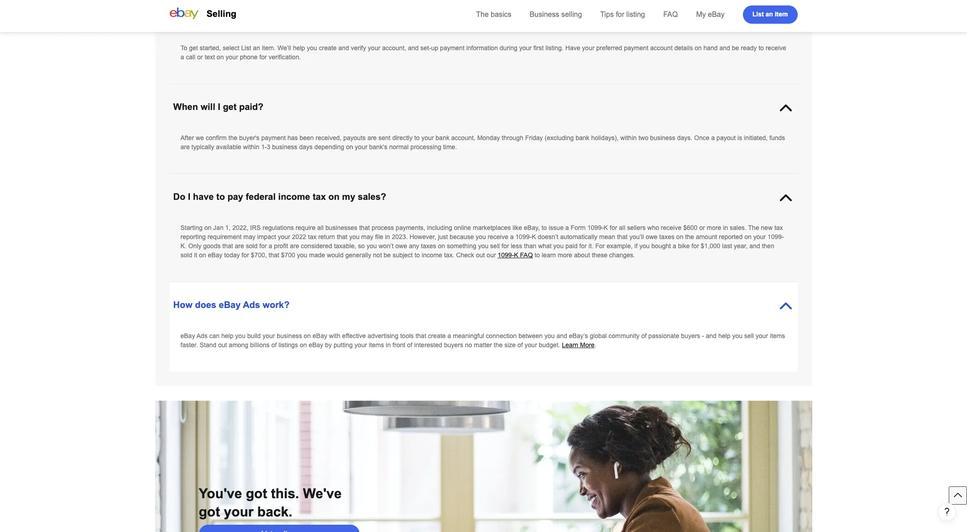 Task type: locate. For each thing, give the bounding box(es) containing it.
1 horizontal spatial income
[[422, 251, 442, 259]]

more inside starting on jan 1, 2022, irs regulations require all businesses that process payments, including online marketplaces like ebay, to issue a form 1099-k for all sellers who receive $600 or more in sales. the new tax reporting requirement may impact your 2022 tax return that you may file in 2023. however, just because you receive a 1099-k doesn't automatically mean that you'll owe taxes on the amount reported on your 1099- k. only goods that are sold for a profit are considered taxable, so you won't owe any taxes on something you sell for less than what you paid for it. for example, if you bought a bike for $1,000 last year, and then sold it on ebay today for $700, that $700 you made would generally not be subject to income tax. check out our
[[707, 224, 721, 231]]

i right 'do' on the top left of page
[[188, 192, 190, 202]]

i for create
[[209, 12, 211, 22]]

1 vertical spatial create
[[319, 44, 337, 52]]

to
[[181, 44, 187, 52]]

0 vertical spatial i
[[209, 12, 211, 22]]

1 horizontal spatial payment
[[440, 44, 465, 52]]

or right call
[[197, 53, 203, 61]]

on right text
[[217, 53, 224, 61]]

on left with
[[304, 332, 311, 340]]

1 vertical spatial or
[[699, 224, 705, 231]]

won't
[[379, 242, 394, 250]]

on up year,
[[745, 233, 752, 241]]

create
[[214, 12, 241, 22], [319, 44, 337, 52], [428, 332, 446, 340]]

for right bike
[[692, 242, 699, 250]]

an up phone on the left of the page
[[253, 44, 260, 52]]

0 horizontal spatial the
[[228, 134, 237, 141]]

1 horizontal spatial create
[[319, 44, 337, 52]]

list
[[753, 10, 764, 18], [241, 44, 251, 52]]

2 vertical spatial in
[[386, 341, 391, 349]]

for down the item.
[[259, 53, 267, 61]]

0 vertical spatial owe
[[646, 233, 658, 241]]

for up "mean"
[[610, 224, 617, 231]]

and left then
[[750, 242, 760, 250]]

0 vertical spatial ads
[[243, 300, 260, 310]]

the inside ebay ads can help you build your business on ebay with effective advertising tools that create a meaningful connection between you and ebay's global community of passionate buyers - and help you sell your items faster. stand out among billions of listings on ebay by putting your items in front of interested buyers no matter the size of your budget.
[[494, 341, 503, 349]]

the basics link
[[476, 10, 511, 18]]

an left item
[[766, 10, 773, 18]]

bought
[[652, 242, 671, 250]]

1 vertical spatial be
[[384, 251, 391, 259]]

0 horizontal spatial out
[[218, 341, 227, 349]]

0 horizontal spatial or
[[197, 53, 203, 61]]

be left ready
[[732, 44, 739, 52]]

owe down 2023.
[[395, 242, 407, 250]]

the left "basics"
[[476, 10, 489, 18]]

basics
[[491, 10, 511, 18]]

text
[[205, 53, 215, 61]]

0 vertical spatial receive
[[766, 44, 786, 52]]

be inside to get started, select list an item. we'll help you create and verify your account, and set-up payment information during your first listing. have your preferred payment account details on hand and be ready to receive a call or text on your phone for verification.
[[732, 44, 739, 52]]

tax up considered
[[308, 233, 317, 241]]

1 horizontal spatial faq
[[663, 10, 678, 18]]

1 vertical spatial get
[[223, 102, 237, 112]]

today
[[224, 251, 240, 259]]

in up reported
[[723, 224, 728, 231]]

1 horizontal spatial the
[[748, 224, 759, 231]]

1 horizontal spatial help
[[293, 44, 305, 52]]

1 vertical spatial receive
[[661, 224, 682, 231]]

income
[[278, 192, 310, 202], [422, 251, 442, 259]]

may down irs
[[243, 233, 255, 241]]

process
[[372, 224, 394, 231]]

ebay's
[[569, 332, 588, 340]]

1 vertical spatial business
[[272, 143, 297, 151]]

1 vertical spatial k
[[532, 233, 536, 241]]

business inside ebay ads can help you build your business on ebay with effective advertising tools that create a meaningful connection between you and ebay's global community of passionate buyers - and help you sell your items faster. stand out among billions of listings on ebay by putting your items in front of interested buyers no matter the size of your budget.
[[277, 332, 302, 340]]

0 horizontal spatial get
[[189, 44, 198, 52]]

1 horizontal spatial items
[[770, 332, 785, 340]]

you inside to get started, select list an item. we'll help you create and verify your account, and set-up payment information during your first listing. have your preferred payment account details on hand and be ready to receive a call or text on your phone for verification.
[[307, 44, 317, 52]]

you down marketplaces
[[476, 233, 486, 241]]

the down $600
[[685, 233, 694, 241]]

0 vertical spatial tax
[[313, 192, 326, 202]]

1 vertical spatial items
[[369, 341, 384, 349]]

we
[[196, 134, 204, 141]]

are up today
[[235, 242, 244, 250]]

you right -
[[732, 332, 743, 340]]

information
[[466, 44, 498, 52]]

1 horizontal spatial get
[[223, 102, 237, 112]]

require
[[296, 224, 316, 231]]

to down any
[[415, 251, 420, 259]]

1 vertical spatial sold
[[181, 251, 192, 259]]

through
[[502, 134, 523, 141]]

0 horizontal spatial buyers
[[444, 341, 463, 349]]

k up "mean"
[[604, 224, 608, 231]]

bank left the holidays),
[[576, 134, 590, 141]]

$700,
[[251, 251, 267, 259]]

of left listings
[[271, 341, 277, 349]]

2 vertical spatial business
[[277, 332, 302, 340]]

k down less
[[514, 251, 518, 259]]

1 horizontal spatial taxes
[[659, 233, 675, 241]]

2 horizontal spatial help
[[718, 332, 731, 340]]

0 vertical spatial get
[[189, 44, 198, 52]]

0 horizontal spatial bank
[[436, 134, 450, 141]]

a right "once"
[[711, 134, 715, 141]]

within left two
[[620, 134, 637, 141]]

0 horizontal spatial faq
[[520, 251, 533, 259]]

been
[[300, 134, 314, 141]]

all up return on the top of the page
[[317, 224, 324, 231]]

0 vertical spatial be
[[732, 44, 739, 52]]

how does ebay ads work?
[[173, 300, 290, 310]]

1 horizontal spatial more
[[707, 224, 721, 231]]

it.
[[589, 242, 594, 250]]

a inside ebay ads can help you build your business on ebay with effective advertising tools that create a meaningful connection between you and ebay's global community of passionate buyers - and help you sell your items faster. stand out among billions of listings on ebay by putting your items in front of interested buyers no matter the size of your budget.
[[448, 332, 451, 340]]

during
[[500, 44, 517, 52]]

got up back.
[[246, 486, 267, 501]]

more up the amount
[[707, 224, 721, 231]]

on down payouts
[[346, 143, 353, 151]]

business selling link
[[530, 10, 582, 18]]

you up our
[[478, 242, 488, 250]]

0 horizontal spatial payment
[[261, 134, 286, 141]]

back.
[[257, 504, 292, 519]]

the inside the after we confirm the buyer's payment has been received, payouts are sent directly to your bank account, monday through friday (excluding bank holidays), within two business days. once a payout is initiated, funds are typically available within 1-3 business days depending on your bank's normal processing time.
[[228, 134, 237, 141]]

help inside to get started, select list an item. we'll help you create and verify your account, and set-up payment information during your first listing. have your preferred payment account details on hand and be ready to receive a call or text on your phone for verification.
[[293, 44, 305, 52]]

payments,
[[396, 224, 425, 231]]

up
[[431, 44, 438, 52]]

bank's
[[369, 143, 387, 151]]

sellers
[[627, 224, 646, 231]]

0 horizontal spatial all
[[317, 224, 324, 231]]

we've
[[303, 486, 342, 501]]

are down after
[[181, 143, 190, 151]]

or inside to get started, select list an item. we'll help you create and verify your account, and set-up payment information during your first listing. have your preferred payment account details on hand and be ready to receive a call or text on your phone for verification.
[[197, 53, 203, 61]]

0 vertical spatial got
[[246, 486, 267, 501]]

business right two
[[650, 134, 675, 141]]

call
[[186, 53, 195, 61]]

do
[[173, 192, 185, 202]]

taxes down however,
[[421, 242, 436, 250]]

1 horizontal spatial bank
[[576, 134, 590, 141]]

0 vertical spatial sold
[[246, 242, 258, 250]]

0 horizontal spatial sell
[[490, 242, 500, 250]]

1 horizontal spatial all
[[619, 224, 625, 231]]

reporting
[[181, 233, 206, 241]]

may
[[243, 233, 255, 241], [361, 233, 373, 241]]

that
[[359, 224, 370, 231], [337, 233, 347, 241], [617, 233, 628, 241], [222, 242, 233, 250], [269, 251, 279, 259], [416, 332, 426, 340]]

tax left my
[[313, 192, 326, 202]]

taxes up bought at the top right of page
[[659, 233, 675, 241]]

create up interested
[[428, 332, 446, 340]]

a left call
[[181, 53, 184, 61]]

how left the does
[[173, 300, 192, 310]]

for inside to get started, select list an item. we'll help you create and verify your account, and set-up payment information during your first listing. have your preferred payment account details on hand and be ready to receive a call or text on your phone for verification.
[[259, 53, 267, 61]]

1 vertical spatial i
[[218, 102, 220, 112]]

1099-k faq link
[[498, 251, 533, 259]]

how left the do
[[173, 12, 192, 22]]

1 horizontal spatial may
[[361, 233, 373, 241]]

that down profit
[[269, 251, 279, 259]]

out down can
[[218, 341, 227, 349]]

2 how from the top
[[173, 300, 192, 310]]

our
[[487, 251, 496, 259]]

1 all from the left
[[317, 224, 324, 231]]

in right file
[[385, 233, 390, 241]]

to right ready
[[759, 44, 764, 52]]

listings
[[279, 341, 298, 349]]

1 vertical spatial taxes
[[421, 242, 436, 250]]

received,
[[316, 134, 342, 141]]

your inside the you've got this. we've got your back.
[[224, 504, 254, 519]]

2 horizontal spatial k
[[604, 224, 608, 231]]

billions
[[250, 341, 270, 349]]

1 vertical spatial owe
[[395, 242, 407, 250]]

business up listings
[[277, 332, 302, 340]]

list inside to get started, select list an item. we'll help you create and verify your account, and set-up payment information during your first listing. have your preferred payment account details on hand and be ready to receive a call or text on your phone for verification.
[[241, 44, 251, 52]]

for left less
[[502, 242, 509, 250]]

a left "meaningful"
[[448, 332, 451, 340]]

payment
[[440, 44, 465, 52], [624, 44, 649, 52], [261, 134, 286, 141]]

list left item
[[753, 10, 764, 18]]

help, opens dialogs image
[[943, 508, 952, 517]]

account, left set- at top left
[[382, 44, 406, 52]]

holidays),
[[591, 134, 619, 141]]

0 vertical spatial buyers
[[681, 332, 700, 340]]

i right will
[[218, 102, 220, 112]]

on right listings
[[300, 341, 307, 349]]

payment inside the after we confirm the buyer's payment has been received, payouts are sent directly to your bank account, monday through friday (excluding bank holidays), within two business days. once a payout is initiated, funds are typically available within 1-3 business days depending on your bank's normal processing time.
[[261, 134, 286, 141]]

1 how from the top
[[173, 12, 192, 22]]

1 vertical spatial the
[[748, 224, 759, 231]]

a inside to get started, select list an item. we'll help you create and verify your account, and set-up payment information during your first listing. have your preferred payment account details on hand and be ready to receive a call or text on your phone for verification.
[[181, 53, 184, 61]]

0 vertical spatial sell
[[490, 242, 500, 250]]

the inside starting on jan 1, 2022, irs regulations require all businesses that process payments, including online marketplaces like ebay, to issue a form 1099-k for all sellers who receive $600 or more in sales. the new tax reporting requirement may impact your 2022 tax return that you may file in 2023. however, just because you receive a 1099-k doesn't automatically mean that you'll owe taxes on the amount reported on your 1099- k. only goods that are sold for a profit are considered taxable, so you won't owe any taxes on something you sell for less than what you paid for it. for example, if you bought a bike for $1,000 last year, and then sold it on ebay today for $700, that $700 you made would generally not be subject to income tax. check out our
[[748, 224, 759, 231]]

i for get
[[218, 102, 220, 112]]

do
[[195, 12, 206, 22]]

$1,000
[[701, 242, 720, 250]]

1 vertical spatial out
[[218, 341, 227, 349]]

automatically
[[560, 233, 598, 241]]

payouts
[[343, 134, 366, 141]]

0 vertical spatial faq
[[663, 10, 678, 18]]

that up interested
[[416, 332, 426, 340]]

or inside starting on jan 1, 2022, irs regulations require all businesses that process payments, including online marketplaces like ebay, to issue a form 1099-k for all sellers who receive $600 or more in sales. the new tax reporting requirement may impact your 2022 tax return that you may file in 2023. however, just because you receive a 1099-k doesn't automatically mean that you'll owe taxes on the amount reported on your 1099- k. only goods that are sold for a profit are considered taxable, so you won't owe any taxes on something you sell for less than what you paid for it. for example, if you bought a bike for $1,000 last year, and then sold it on ebay today for $700, that $700 you made would generally not be subject to income tax. check out our
[[699, 224, 705, 231]]

1 horizontal spatial got
[[246, 486, 267, 501]]

you
[[307, 44, 317, 52], [349, 233, 360, 241], [476, 233, 486, 241], [367, 242, 377, 250], [478, 242, 488, 250], [553, 242, 564, 250], [639, 242, 650, 250], [297, 251, 307, 259], [235, 332, 246, 340], [545, 332, 555, 340], [732, 332, 743, 340]]

all left the sellers
[[619, 224, 625, 231]]

1 horizontal spatial k
[[532, 233, 536, 241]]

i right the do
[[209, 12, 211, 22]]

account, up the time. at the left top
[[451, 134, 475, 141]]

owe down the who
[[646, 233, 658, 241]]

1099- up then
[[768, 233, 784, 241]]

1 vertical spatial sell
[[744, 332, 754, 340]]

ebay,
[[524, 224, 540, 231]]

or up the amount
[[699, 224, 705, 231]]

on down "just"
[[438, 242, 445, 250]]

2 all from the left
[[619, 224, 625, 231]]

tax right new
[[775, 224, 783, 231]]

this.
[[271, 486, 299, 501]]

create left verify
[[319, 44, 337, 52]]

0 vertical spatial create
[[214, 12, 241, 22]]

more down paid
[[558, 251, 572, 259]]

1 horizontal spatial or
[[699, 224, 705, 231]]

1 horizontal spatial owe
[[646, 233, 658, 241]]

0 vertical spatial items
[[770, 332, 785, 340]]

that left 'process'
[[359, 224, 370, 231]]

1 horizontal spatial account,
[[451, 134, 475, 141]]

when
[[173, 102, 198, 112]]

the
[[476, 10, 489, 18], [748, 224, 759, 231]]

0 horizontal spatial more
[[558, 251, 572, 259]]

1 vertical spatial the
[[685, 233, 694, 241]]

global
[[590, 332, 607, 340]]

would
[[327, 251, 344, 259]]

0 vertical spatial the
[[228, 134, 237, 141]]

learn more link
[[562, 341, 595, 349]]

on left my
[[328, 192, 340, 202]]

income up require
[[278, 192, 310, 202]]

help right we'll on the top left of page
[[293, 44, 305, 52]]

new
[[761, 224, 773, 231]]

online
[[454, 224, 471, 231]]

what
[[538, 242, 552, 250]]

impact
[[257, 233, 276, 241]]

1 may from the left
[[243, 233, 255, 241]]

0 vertical spatial out
[[476, 251, 485, 259]]

be
[[732, 44, 739, 52], [384, 251, 391, 259]]

1 horizontal spatial be
[[732, 44, 739, 52]]

2 vertical spatial create
[[428, 332, 446, 340]]

0 horizontal spatial within
[[243, 143, 259, 151]]

starting
[[181, 224, 203, 231]]

effective
[[342, 332, 366, 340]]

are up bank's
[[368, 134, 377, 141]]

0 vertical spatial k
[[604, 224, 608, 231]]

front
[[393, 341, 405, 349]]

1 horizontal spatial sell
[[744, 332, 754, 340]]

started,
[[200, 44, 221, 52]]

k down ebay,
[[532, 233, 536, 241]]

1 vertical spatial list
[[241, 44, 251, 52]]

federal
[[246, 192, 276, 202]]

0 horizontal spatial i
[[188, 192, 190, 202]]

1 vertical spatial how
[[173, 300, 192, 310]]

will
[[201, 102, 215, 112]]

faq left my
[[663, 10, 678, 18]]

on
[[695, 44, 702, 52], [217, 53, 224, 61], [346, 143, 353, 151], [328, 192, 340, 202], [204, 224, 211, 231], [676, 233, 683, 241], [745, 233, 752, 241], [438, 242, 445, 250], [199, 251, 206, 259], [304, 332, 311, 340], [300, 341, 307, 349]]

be down won't
[[384, 251, 391, 259]]

1 horizontal spatial i
[[209, 12, 211, 22]]

you'll
[[629, 233, 644, 241]]

build
[[247, 332, 261, 340]]

1 horizontal spatial within
[[620, 134, 637, 141]]

issue
[[549, 224, 564, 231]]

taxable,
[[334, 242, 356, 250]]

faq
[[663, 10, 678, 18], [520, 251, 533, 259]]

receive down marketplaces
[[488, 233, 508, 241]]

amount
[[696, 233, 717, 241]]

do i have to pay federal income tax on my sales?
[[173, 192, 386, 202]]

tax.
[[444, 251, 454, 259]]

paid
[[566, 242, 578, 250]]

2 horizontal spatial create
[[428, 332, 446, 340]]

1 vertical spatial within
[[243, 143, 259, 151]]

help right -
[[718, 332, 731, 340]]

may up so
[[361, 233, 373, 241]]

ebay
[[708, 10, 725, 18], [208, 251, 222, 259], [219, 300, 241, 310], [181, 332, 195, 340], [313, 332, 327, 340], [309, 341, 323, 349]]

account, inside the after we confirm the buyer's payment has been received, payouts are sent directly to your bank account, monday through friday (excluding bank holidays), within two business days. once a payout is initiated, funds are typically available within 1-3 business days depending on your bank's normal processing time.
[[451, 134, 475, 141]]

you've
[[199, 486, 242, 501]]

2 vertical spatial k
[[514, 251, 518, 259]]

out inside starting on jan 1, 2022, irs regulations require all businesses that process payments, including online marketplaces like ebay, to issue a form 1099-k for all sellers who receive $600 or more in sales. the new tax reporting requirement may impact your 2022 tax return that you may file in 2023. however, just because you receive a 1099-k doesn't automatically mean that you'll owe taxes on the amount reported on your 1099- k. only goods that are sold for a profit are considered taxable, so you won't owe any taxes on something you sell for less than what you paid for it. for example, if you bought a bike for $1,000 last year, and then sold it on ebay today for $700, that $700 you made would generally not be subject to income tax. check out our
[[476, 251, 485, 259]]

that down the businesses
[[337, 233, 347, 241]]

2 horizontal spatial the
[[685, 233, 694, 241]]

pay
[[227, 192, 243, 202]]

ads up 'stand'
[[197, 332, 208, 340]]

ads left the work?
[[243, 300, 260, 310]]

and left set- at top left
[[408, 44, 419, 52]]

bank up the time. at the left top
[[436, 134, 450, 141]]

so
[[358, 242, 365, 250]]

1 vertical spatial got
[[199, 504, 220, 519]]

sold
[[246, 242, 258, 250], [181, 251, 192, 259]]

how do i create an account?
[[173, 12, 297, 22]]



Task type: describe. For each thing, give the bounding box(es) containing it.
work?
[[263, 300, 290, 310]]

mean
[[599, 233, 615, 241]]

with
[[329, 332, 340, 340]]

2 bank from the left
[[576, 134, 590, 141]]

1 horizontal spatial sold
[[246, 242, 258, 250]]

0 horizontal spatial got
[[199, 504, 220, 519]]

account, inside to get started, select list an item. we'll help you create and verify your account, and set-up payment information during your first listing. have your preferred payment account details on hand and be ready to receive a call or text on your phone for verification.
[[382, 44, 406, 52]]

in inside ebay ads can help you build your business on ebay with effective advertising tools that create a meaningful connection between you and ebay's global community of passionate buyers - and help you sell your items faster. stand out among billions of listings on ebay by putting your items in front of interested buyers no matter the size of your budget.
[[386, 341, 391, 349]]

my
[[342, 192, 355, 202]]

on inside the after we confirm the buyer's payment has been received, payouts are sent directly to your bank account, monday through friday (excluding bank holidays), within two business days. once a payout is initiated, funds are typically available within 1-3 business days depending on your bank's normal processing time.
[[346, 143, 353, 151]]

create inside ebay ads can help you build your business on ebay with effective advertising tools that create a meaningful connection between you and ebay's global community of passionate buyers - and help you sell your items faster. stand out among billions of listings on ebay by putting your items in front of interested buyers no matter the size of your budget.
[[428, 332, 446, 340]]

0 vertical spatial business
[[650, 134, 675, 141]]

a up less
[[510, 233, 514, 241]]

business selling
[[530, 10, 582, 18]]

1 horizontal spatial buyers
[[681, 332, 700, 340]]

meaningful
[[453, 332, 484, 340]]

you up the among
[[235, 332, 246, 340]]

0 horizontal spatial create
[[214, 12, 241, 22]]

0 horizontal spatial owe
[[395, 242, 407, 250]]

first
[[533, 44, 544, 52]]

that down requirement
[[222, 242, 233, 250]]

ebay left by
[[309, 341, 323, 349]]

0 horizontal spatial sold
[[181, 251, 192, 259]]

paid?
[[239, 102, 263, 112]]

0 vertical spatial list
[[753, 10, 764, 18]]

year,
[[734, 242, 748, 250]]

how for how do i create an account?
[[173, 12, 192, 22]]

you right $700 at the top of page
[[297, 251, 307, 259]]

to inside to get started, select list an item. we'll help you create and verify your account, and set-up payment information during your first listing. have your preferred payment account details on hand and be ready to receive a call or text on your phone for verification.
[[759, 44, 764, 52]]

community
[[609, 332, 640, 340]]

1099- down less
[[498, 251, 514, 259]]

the inside starting on jan 1, 2022, irs regulations require all businesses that process payments, including online marketplaces like ebay, to issue a form 1099-k for all sellers who receive $600 or more in sales. the new tax reporting requirement may impact your 2022 tax return that you may file in 2023. however, just because you receive a 1099-k doesn't automatically mean that you'll owe taxes on the amount reported on your 1099- k. only goods that are sold for a profit are considered taxable, so you won't owe any taxes on something you sell for less than what you paid for it. for example, if you bought a bike for $1,000 last year, and then sold it on ebay today for $700, that $700 you made would generally not be subject to income tax. check out our
[[685, 233, 694, 241]]

be inside starting on jan 1, 2022, irs regulations require all businesses that process payments, including online marketplaces like ebay, to issue a form 1099-k for all sellers who receive $600 or more in sales. the new tax reporting requirement may impact your 2022 tax return that you may file in 2023. however, just because you receive a 1099-k doesn't automatically mean that you'll owe taxes on the amount reported on your 1099- k. only goods that are sold for a profit are considered taxable, so you won't owe any taxes on something you sell for less than what you paid for it. for example, if you bought a bike for $1,000 last year, and then sold it on ebay today for $700, that $700 you made would generally not be subject to income tax. check out our
[[384, 251, 391, 259]]

account
[[650, 44, 673, 52]]

marketplaces
[[473, 224, 511, 231]]

to left the learn
[[535, 251, 540, 259]]

these
[[592, 251, 607, 259]]

0 horizontal spatial items
[[369, 341, 384, 349]]

for left the 'it.'
[[579, 242, 587, 250]]

a left bike
[[673, 242, 676, 250]]

when will i get paid?
[[173, 102, 263, 112]]

you right if
[[639, 242, 650, 250]]

my ebay link
[[696, 10, 725, 18]]

select
[[223, 44, 239, 52]]

(excluding
[[545, 134, 574, 141]]

0 vertical spatial income
[[278, 192, 310, 202]]

jan
[[213, 224, 224, 231]]

for right today
[[242, 251, 249, 259]]

2 may from the left
[[361, 233, 373, 241]]

listing
[[626, 10, 645, 18]]

my
[[696, 10, 706, 18]]

that inside ebay ads can help you build your business on ebay with effective advertising tools that create a meaningful connection between you and ebay's global community of passionate buyers - and help you sell your items faster. stand out among billions of listings on ebay by putting your items in front of interested buyers no matter the size of your budget.
[[416, 332, 426, 340]]

to left pay
[[216, 192, 225, 202]]

have
[[193, 192, 214, 202]]

2 vertical spatial tax
[[308, 233, 317, 241]]

does
[[195, 300, 216, 310]]

of right size
[[518, 341, 523, 349]]

tips for listing
[[600, 10, 645, 18]]

set-
[[421, 44, 431, 52]]

selling
[[207, 9, 236, 19]]

profit
[[274, 242, 288, 250]]

ebay right my
[[708, 10, 725, 18]]

on left hand
[[695, 44, 702, 52]]

1 vertical spatial in
[[385, 233, 390, 241]]

0 horizontal spatial taxes
[[421, 242, 436, 250]]

2022,
[[232, 224, 248, 231]]

initiated,
[[744, 134, 768, 141]]

create inside to get started, select list an item. we'll help you create and verify your account, and set-up payment information during your first listing. have your preferred payment account details on hand and be ready to receive a call or text on your phone for verification.
[[319, 44, 337, 52]]

is
[[738, 134, 742, 141]]

you up 1099-k faq to learn more about these changes.
[[553, 242, 564, 250]]

are down the 2022
[[290, 242, 299, 250]]

a down the impact
[[269, 242, 272, 250]]

sell inside ebay ads can help you build your business on ebay with effective advertising tools that create a meaningful connection between you and ebay's global community of passionate buyers - and help you sell your items faster. stand out among billions of listings on ebay by putting your items in front of interested buyers no matter the size of your budget.
[[744, 332, 754, 340]]

on right "it"
[[199, 251, 206, 259]]

an right selling
[[243, 12, 254, 22]]

income inside starting on jan 1, 2022, irs regulations require all businesses that process payments, including online marketplaces like ebay, to issue a form 1099-k for all sellers who receive $600 or more in sales. the new tax reporting requirement may impact your 2022 tax return that you may file in 2023. however, just because you receive a 1099-k doesn't automatically mean that you'll owe taxes on the amount reported on your 1099- k. only goods that are sold for a profit are considered taxable, so you won't owe any taxes on something you sell for less than what you paid for it. for example, if you bought a bike for $1,000 last year, and then sold it on ebay today for $700, that $700 you made would generally not be subject to income tax. check out our
[[422, 251, 442, 259]]

because
[[450, 233, 474, 241]]

get inside to get started, select list an item. we'll help you create and verify your account, and set-up payment information during your first listing. have your preferred payment account details on hand and be ready to receive a call or text on your phone for verification.
[[189, 44, 198, 52]]

-
[[702, 332, 704, 340]]

monday
[[477, 134, 500, 141]]

2 horizontal spatial payment
[[624, 44, 649, 52]]

and inside starting on jan 1, 2022, irs regulations require all businesses that process payments, including online marketplaces like ebay, to issue a form 1099-k for all sellers who receive $600 or more in sales. the new tax reporting requirement may impact your 2022 tax return that you may file in 2023. however, just because you receive a 1099-k doesn't automatically mean that you'll owe taxes on the amount reported on your 1099- k. only goods that are sold for a profit are considered taxable, so you won't owe any taxes on something you sell for less than what you paid for it. for example, if you bought a bike for $1,000 last year, and then sold it on ebay today for $700, that $700 you made would generally not be subject to income tax. check out our
[[750, 242, 760, 250]]

example,
[[607, 242, 633, 250]]

0 vertical spatial taxes
[[659, 233, 675, 241]]

for down the impact
[[259, 242, 267, 250]]

to inside the after we confirm the buyer's payment has been received, payouts are sent directly to your bank account, monday through friday (excluding bank holidays), within two business days. once a payout is initiated, funds are typically available within 1-3 business days depending on your bank's normal processing time.
[[414, 134, 420, 141]]

like
[[513, 224, 522, 231]]

sales?
[[358, 192, 386, 202]]

k.
[[181, 242, 187, 250]]

ready
[[741, 44, 757, 52]]

has
[[288, 134, 298, 141]]

sell inside starting on jan 1, 2022, irs regulations require all businesses that process payments, including online marketplaces like ebay, to issue a form 1099-k for all sellers who receive $600 or more in sales. the new tax reporting requirement may impact your 2022 tax return that you may file in 2023. however, just because you receive a 1099-k doesn't automatically mean that you'll owe taxes on the amount reported on your 1099- k. only goods that are sold for a profit are considered taxable, so you won't owe any taxes on something you sell for less than what you paid for it. for example, if you bought a bike for $1,000 last year, and then sold it on ebay today for $700, that $700 you made would generally not be subject to income tax. check out our
[[490, 242, 500, 250]]

available
[[216, 143, 241, 151]]

out inside ebay ads can help you build your business on ebay with effective advertising tools that create a meaningful connection between you and ebay's global community of passionate buyers - and help you sell your items faster. stand out among billions of listings on ebay by putting your items in front of interested buyers no matter the size of your budget.
[[218, 341, 227, 349]]

selling
[[561, 10, 582, 18]]

$600
[[683, 224, 698, 231]]

1 horizontal spatial ads
[[243, 300, 260, 310]]

1 vertical spatial faq
[[520, 251, 533, 259]]

1 vertical spatial more
[[558, 251, 572, 259]]

starting on jan 1, 2022, irs regulations require all businesses that process payments, including online marketplaces like ebay, to issue a form 1099-k for all sellers who receive $600 or more in sales. the new tax reporting requirement may impact your 2022 tax return that you may file in 2023. however, just because you receive a 1099-k doesn't automatically mean that you'll owe taxes on the amount reported on your 1099- k. only goods that are sold for a profit are considered taxable, so you won't owe any taxes on something you sell for less than what you paid for it. for example, if you bought a bike for $1,000 last year, and then sold it on ebay today for $700, that $700 you made would generally not be subject to income tax. check out our
[[181, 224, 784, 259]]

and left verify
[[338, 44, 349, 52]]

0 horizontal spatial k
[[514, 251, 518, 259]]

ebay right the does
[[219, 300, 241, 310]]

processing
[[410, 143, 441, 151]]

typically
[[192, 143, 214, 151]]

you up budget.
[[545, 332, 555, 340]]

bike
[[678, 242, 690, 250]]

business
[[530, 10, 559, 18]]

receive inside to get started, select list an item. we'll help you create and verify your account, and set-up payment information during your first listing. have your preferred payment account details on hand and be ready to receive a call or text on your phone for verification.
[[766, 44, 786, 52]]

between
[[519, 332, 543, 340]]

generally
[[345, 251, 371, 259]]

on left 'jan' in the top of the page
[[204, 224, 211, 231]]

0 horizontal spatial help
[[221, 332, 233, 340]]

that up example,
[[617, 233, 628, 241]]

2022
[[292, 233, 306, 241]]

tips for listing link
[[600, 10, 645, 18]]

0 vertical spatial within
[[620, 134, 637, 141]]

for right the tips
[[616, 10, 624, 18]]

an inside to get started, select list an item. we'll help you create and verify your account, and set-up payment information during your first listing. have your preferred payment account details on hand and be ready to receive a call or text on your phone for verification.
[[253, 44, 260, 52]]

passionate
[[648, 332, 679, 340]]

details
[[674, 44, 693, 52]]

1 bank from the left
[[436, 134, 450, 141]]

of right community
[[641, 332, 647, 340]]

you up so
[[349, 233, 360, 241]]

and right -
[[706, 332, 717, 340]]

verification.
[[269, 53, 301, 61]]

0 vertical spatial in
[[723, 224, 728, 231]]

account?
[[256, 12, 297, 22]]

on up bike
[[676, 233, 683, 241]]

return
[[318, 233, 335, 241]]

a inside the after we confirm the buyer's payment has been received, payouts are sent directly to your bank account, monday through friday (excluding bank holidays), within two business days. once a payout is initiated, funds are typically available within 1-3 business days depending on your bank's normal processing time.
[[711, 134, 715, 141]]

listing.
[[546, 44, 564, 52]]

ebay up the faster.
[[181, 332, 195, 340]]

0 vertical spatial the
[[476, 10, 489, 18]]

after
[[181, 134, 194, 141]]

just
[[438, 233, 448, 241]]

a left form
[[565, 224, 569, 231]]

regulations
[[263, 224, 294, 231]]

ebay inside starting on jan 1, 2022, irs regulations require all businesses that process payments, including online marketplaces like ebay, to issue a form 1099-k for all sellers who receive $600 or more in sales. the new tax reporting requirement may impact your 2022 tax return that you may file in 2023. however, just because you receive a 1099-k doesn't automatically mean that you'll owe taxes on the amount reported on your 1099- k. only goods that are sold for a profit are considered taxable, so you won't owe any taxes on something you sell for less than what you paid for it. for example, if you bought a bike for $1,000 last year, and then sold it on ebay today for $700, that $700 you made would generally not be subject to income tax. check out our
[[208, 251, 222, 259]]

you right so
[[367, 242, 377, 250]]

among
[[229, 341, 248, 349]]

friday
[[525, 134, 543, 141]]

buyer's
[[239, 134, 260, 141]]

connection
[[486, 332, 517, 340]]

1099- down "like"
[[515, 233, 532, 241]]

2 vertical spatial receive
[[488, 233, 508, 241]]

ebay up by
[[313, 332, 327, 340]]

two
[[639, 134, 648, 141]]

something
[[447, 242, 476, 250]]

check
[[456, 251, 474, 259]]

and up "learn"
[[557, 332, 567, 340]]

sales.
[[730, 224, 747, 231]]

goods
[[203, 242, 221, 250]]

of down tools
[[407, 341, 412, 349]]

including
[[427, 224, 452, 231]]

1099- up "mean"
[[587, 224, 604, 231]]

advertising
[[368, 332, 399, 340]]

less
[[511, 242, 522, 250]]

size
[[504, 341, 516, 349]]

and right hand
[[720, 44, 730, 52]]

2 vertical spatial i
[[188, 192, 190, 202]]

to up doesn't
[[542, 224, 547, 231]]

$700
[[281, 251, 295, 259]]

1 vertical spatial tax
[[775, 224, 783, 231]]

days
[[299, 143, 313, 151]]

to get started, select list an item. we'll help you create and verify your account, and set-up payment information during your first listing. have your preferred payment account details on hand and be ready to receive a call or text on your phone for verification.
[[181, 44, 786, 61]]

ads inside ebay ads can help you build your business on ebay with effective advertising tools that create a meaningful connection between you and ebay's global community of passionate buyers - and help you sell your items faster. stand out among billions of listings on ebay by putting your items in front of interested buyers no matter the size of your budget.
[[197, 332, 208, 340]]

how for how does ebay ads work?
[[173, 300, 192, 310]]

time.
[[443, 143, 457, 151]]

1 horizontal spatial receive
[[661, 224, 682, 231]]

reported
[[719, 233, 743, 241]]

1 vertical spatial buyers
[[444, 341, 463, 349]]

made
[[309, 251, 325, 259]]



Task type: vqa. For each thing, say whether or not it's contained in the screenshot.
months
no



